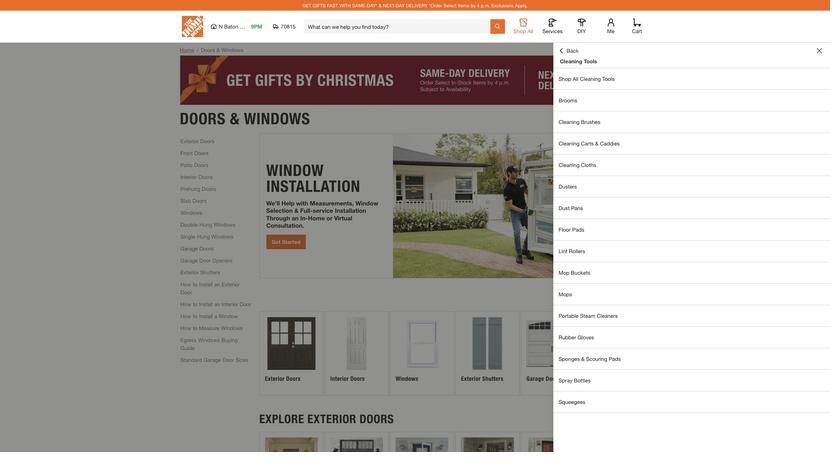 Task type: vqa. For each thing, say whether or not it's contained in the screenshot.
second ☆ ☆ ☆ ☆ ☆ from the top
no



Task type: locate. For each thing, give the bounding box(es) containing it.
hung for double-
[[200, 221, 212, 228]]

doors
[[201, 47, 215, 53], [180, 109, 226, 128], [200, 138, 215, 144], [194, 150, 209, 156], [194, 162, 208, 168], [199, 174, 213, 180], [202, 186, 216, 192], [193, 197, 207, 204], [199, 245, 214, 252], [286, 375, 301, 383], [351, 375, 365, 383], [546, 375, 561, 383], [360, 412, 394, 426]]

patio doors link
[[181, 161, 208, 169]]

cleaning left carts
[[559, 140, 580, 147]]

garage
[[181, 245, 198, 252], [181, 257, 198, 263], [204, 357, 221, 363], [527, 375, 545, 383]]

all inside shop all cleaning tools link
[[573, 76, 579, 82]]

front doors link
[[181, 149, 209, 157]]

1 vertical spatial exterior shutters link
[[456, 312, 520, 396]]

cart link
[[630, 19, 645, 34]]

0 horizontal spatial pads
[[573, 226, 585, 233]]

3 how from the top
[[181, 313, 191, 319]]

shop for shop all
[[514, 28, 526, 34]]

2 install from the top
[[199, 301, 213, 307]]

1 horizontal spatial exterior doors link
[[260, 312, 323, 396]]

1 vertical spatial exterior doors
[[265, 375, 301, 383]]

0 horizontal spatial /
[[197, 47, 198, 53]]

2 vertical spatial install
[[199, 313, 213, 319]]

an inside we'll help with measurements, window selection & full-service installation through an in-home or virtual consultation.
[[292, 214, 299, 222]]

to for how to install a window
[[193, 313, 198, 319]]

cleaning
[[560, 58, 583, 64], [580, 76, 601, 82], [559, 119, 580, 125], [559, 140, 580, 147], [559, 162, 580, 168]]

all inside shop all 'button'
[[528, 28, 534, 34]]

home down the home depot logo
[[180, 47, 194, 53]]

interior doors link
[[181, 173, 213, 181], [325, 312, 389, 396]]

window up installation
[[356, 199, 379, 207]]

shop all
[[514, 28, 534, 34]]

0 horizontal spatial windows link
[[181, 209, 202, 217]]

0 vertical spatial tools
[[584, 58, 597, 64]]

how for how to install an interior door
[[181, 301, 191, 307]]

exterior doors link
[[181, 137, 215, 145], [260, 312, 323, 396]]

hung
[[200, 221, 212, 228], [197, 233, 210, 240]]

image for storm doors image
[[396, 438, 449, 452]]

baton
[[224, 23, 238, 30]]

0 vertical spatial /
[[197, 47, 198, 53]]

all
[[528, 28, 534, 34], [573, 76, 579, 82]]

1 vertical spatial /
[[628, 283, 630, 290]]

install inside the how to install an exterior door
[[199, 281, 213, 287]]

menu
[[554, 68, 831, 413]]

0 vertical spatial window
[[356, 199, 379, 207]]

dusters
[[559, 183, 577, 190]]

a
[[214, 313, 217, 319]]

1 horizontal spatial interior doors
[[331, 375, 365, 383]]

1 horizontal spatial garage doors link
[[522, 312, 585, 396]]

1 vertical spatial install
[[199, 301, 213, 307]]

0 horizontal spatial window
[[219, 313, 238, 319]]

garage doors down single- at the left of the page
[[181, 245, 214, 252]]

mops link
[[554, 284, 831, 305]]

3 install from the top
[[199, 313, 213, 319]]

back
[[567, 47, 579, 54]]

0 horizontal spatial exterior doors link
[[181, 137, 215, 145]]

hung up single-hung windows
[[200, 221, 212, 228]]

an for exterior
[[214, 281, 220, 287]]

1 vertical spatial home
[[308, 214, 325, 222]]

door
[[199, 257, 211, 263], [181, 289, 192, 295], [240, 301, 251, 307], [223, 357, 234, 363]]

patio
[[181, 162, 193, 168]]

1 horizontal spatial tools
[[603, 76, 615, 82]]

1 horizontal spatial shutters
[[483, 375, 504, 383]]

1 horizontal spatial interior doors link
[[325, 312, 389, 396]]

pads inside floor pads 'link'
[[573, 226, 585, 233]]

0 horizontal spatial exterior doors
[[181, 138, 215, 144]]

0 horizontal spatial all
[[528, 28, 534, 34]]

0 vertical spatial interior
[[181, 174, 197, 180]]

exterior shutters link
[[181, 268, 220, 276], [456, 312, 520, 396]]

1 vertical spatial all
[[573, 76, 579, 82]]

3 to from the top
[[193, 313, 198, 319]]

cleaning down back
[[560, 58, 583, 64]]

apply.
[[515, 2, 528, 8]]

with
[[296, 199, 308, 207]]

1 vertical spatial exterior doors link
[[260, 312, 323, 396]]

me
[[608, 28, 615, 34]]

2 to from the top
[[193, 301, 198, 307]]

hung for single-
[[197, 233, 210, 240]]

1 horizontal spatial garage doors
[[527, 375, 561, 383]]

1 horizontal spatial /
[[628, 283, 630, 290]]

1 vertical spatial windows link
[[391, 312, 454, 396]]

windows
[[222, 47, 243, 53], [244, 109, 310, 128], [181, 209, 202, 216], [214, 221, 236, 228], [211, 233, 233, 240], [221, 325, 243, 331], [198, 337, 220, 343], [396, 375, 419, 383]]

0 horizontal spatial shutters
[[200, 269, 220, 275]]

1 vertical spatial shutters
[[483, 375, 504, 383]]

0 horizontal spatial interior doors link
[[181, 173, 213, 181]]

hung down double-hung windows link
[[197, 233, 210, 240]]

0 vertical spatial windows link
[[181, 209, 202, 217]]

scouring
[[586, 356, 608, 362]]

standard garage door sizes link
[[181, 356, 248, 364]]

double-hung windows
[[181, 221, 236, 228]]

drawer close image
[[817, 48, 823, 53]]

hung inside single-hung windows link
[[197, 233, 210, 240]]

0 vertical spatial exterior doors link
[[181, 137, 215, 145]]

all down cleaning tools
[[573, 76, 579, 82]]

0 horizontal spatial exterior shutters link
[[181, 268, 220, 276]]

0 horizontal spatial shop
[[514, 28, 526, 34]]

0 vertical spatial an
[[292, 214, 299, 222]]

1 horizontal spatial home
[[308, 214, 325, 222]]

sponsored banner image
[[180, 55, 651, 105]]

dust pans
[[559, 205, 583, 211]]

image for garage doors image
[[527, 317, 580, 370]]

0 vertical spatial shutters
[[200, 269, 220, 275]]

installation
[[335, 207, 366, 214]]

how to install an interior door link
[[181, 300, 251, 308]]

to inside how to install a window link
[[193, 313, 198, 319]]

window inside we'll help with measurements, window selection & full-service installation through an in-home or virtual consultation.
[[356, 199, 379, 207]]

through
[[266, 214, 290, 222]]

0 vertical spatial garage doors
[[181, 245, 214, 252]]

mops
[[559, 291, 573, 297]]

pads right floor
[[573, 226, 585, 233]]

squeegees
[[559, 399, 586, 405]]

windows inside egress windows buying guide
[[198, 337, 220, 343]]

image for windows image
[[396, 317, 449, 370]]

measure
[[199, 325, 220, 331]]

rollers
[[569, 248, 586, 254]]

0 horizontal spatial interior doors
[[181, 174, 213, 180]]

/ inside "home / doors & windows"
[[197, 47, 198, 53]]

an up a
[[214, 301, 220, 307]]

all left services
[[528, 28, 534, 34]]

1 to from the top
[[193, 281, 198, 287]]

gifts
[[313, 2, 326, 8]]

feedback link image
[[822, 112, 831, 148]]

0 vertical spatial shop
[[514, 28, 526, 34]]

service
[[313, 207, 333, 214]]

3
[[625, 283, 628, 290], [630, 283, 633, 290]]

caddies
[[600, 140, 620, 147]]

1 horizontal spatial exterior shutters link
[[456, 312, 520, 396]]

slab doors
[[181, 197, 207, 204]]

cleaners
[[597, 313, 618, 319]]

0 vertical spatial interior doors link
[[181, 173, 213, 181]]

an left in-
[[292, 214, 299, 222]]

cleaning for cleaning brushes
[[559, 119, 580, 125]]

me button
[[601, 19, 622, 34]]

how for how to measure windows
[[181, 325, 191, 331]]

shop all cleaning tools
[[559, 76, 615, 82]]

cleaning left cloths
[[559, 162, 580, 168]]

floor pads
[[559, 226, 585, 233]]

4
[[477, 2, 480, 8]]

0 vertical spatial exterior shutters link
[[181, 268, 220, 276]]

4 how from the top
[[181, 325, 191, 331]]

0 horizontal spatial interior
[[181, 174, 197, 180]]

garage doors
[[181, 245, 214, 252], [527, 375, 561, 383]]

sizes
[[236, 357, 248, 363]]

cleaning cloths link
[[554, 155, 831, 176]]

install
[[199, 281, 213, 287], [199, 301, 213, 307], [199, 313, 213, 319]]

to inside how to measure windows link
[[193, 325, 198, 331]]

day
[[396, 2, 405, 8]]

1 horizontal spatial interior
[[222, 301, 238, 307]]

1 how from the top
[[181, 281, 191, 287]]

2 horizontal spatial interior
[[331, 375, 349, 383]]

home down service
[[308, 214, 325, 222]]

2 vertical spatial an
[[214, 301, 220, 307]]

cleaning down brooms
[[559, 119, 580, 125]]

2 how from the top
[[181, 301, 191, 307]]

exterior inside the how to install an exterior door
[[222, 281, 240, 287]]

1 horizontal spatial shop
[[559, 76, 572, 82]]

to up how to install a window
[[193, 301, 198, 307]]

1 horizontal spatial windows link
[[391, 312, 454, 396]]

image for exterior doors image
[[265, 317, 318, 370]]

1 vertical spatial hung
[[197, 233, 210, 240]]

spray bottles
[[559, 377, 591, 384]]

day*
[[367, 2, 378, 8]]

standard
[[181, 357, 202, 363]]

how inside the how to install an exterior door
[[181, 281, 191, 287]]

started
[[282, 239, 301, 245]]

cart
[[632, 28, 643, 34]]

0 horizontal spatial tools
[[584, 58, 597, 64]]

shutters
[[200, 269, 220, 275], [483, 375, 504, 383]]

1 vertical spatial shop
[[559, 76, 572, 82]]

home link
[[180, 47, 194, 53]]

1 horizontal spatial 3
[[630, 283, 633, 290]]

virtual
[[334, 214, 353, 222]]

exterior doors link for front doors link
[[181, 137, 215, 145]]

to for how to measure windows
[[193, 325, 198, 331]]

fast
[[327, 2, 338, 8]]

0 horizontal spatial garage doors link
[[181, 245, 214, 253]]

1 horizontal spatial all
[[573, 76, 579, 82]]

4 to from the top
[[193, 325, 198, 331]]

an up how to install an interior door
[[214, 281, 220, 287]]

window
[[356, 199, 379, 207], [219, 313, 238, 319]]

sponges & scouring pads
[[559, 356, 621, 362]]

an inside the how to install an exterior door
[[214, 281, 220, 287]]

front
[[181, 150, 193, 156]]

1 horizontal spatial window
[[356, 199, 379, 207]]

0 horizontal spatial home
[[180, 47, 194, 53]]

shop inside 'button'
[[514, 28, 526, 34]]

prehung doors
[[181, 186, 216, 192]]

rubber
[[559, 334, 577, 341]]

0 vertical spatial pads
[[573, 226, 585, 233]]

1 vertical spatial interior
[[222, 301, 238, 307]]

image for interior doors image
[[331, 317, 383, 370]]

shop up brooms
[[559, 76, 572, 82]]

to inside the how to install an exterior door
[[193, 281, 198, 287]]

home inside we'll help with measurements, window selection & full-service installation through an in-home or virtual consultation.
[[308, 214, 325, 222]]

1 vertical spatial pads
[[609, 356, 621, 362]]

0 horizontal spatial 3
[[625, 283, 628, 290]]

shop for shop all cleaning tools
[[559, 76, 572, 82]]

n
[[219, 23, 223, 30]]

1 vertical spatial window
[[219, 313, 238, 319]]

1 horizontal spatial pads
[[609, 356, 621, 362]]

1 horizontal spatial exterior shutters
[[461, 375, 504, 383]]

install left a
[[199, 313, 213, 319]]

garage doors down "sponges"
[[527, 375, 561, 383]]

door inside the how to install an exterior door
[[181, 289, 192, 295]]

1 vertical spatial interior doors
[[331, 375, 365, 383]]

cleaning down cleaning tools
[[580, 76, 601, 82]]

0 vertical spatial hung
[[200, 221, 212, 228]]

0 vertical spatial all
[[528, 28, 534, 34]]

how to install a window link
[[181, 312, 238, 320]]

0 vertical spatial install
[[199, 281, 213, 287]]

buying
[[222, 337, 238, 343]]

install up how to install an interior door
[[199, 281, 213, 287]]

measurements,
[[310, 199, 354, 207]]

image for front doors image
[[265, 438, 318, 452]]

to up egress
[[193, 325, 198, 331]]

to up the how to measure windows
[[193, 313, 198, 319]]

install up how to install a window
[[199, 301, 213, 307]]

doors & windows
[[180, 109, 310, 128]]

1 install from the top
[[199, 281, 213, 287]]

services
[[543, 28, 563, 34]]

get gifts fast with same-day* & next-day delivery *order select items by 4 p.m. exclusions apply.
[[303, 2, 528, 8]]

garage door openers
[[181, 257, 233, 263]]

window right a
[[219, 313, 238, 319]]

2 3 from the left
[[630, 283, 633, 290]]

to inside how to install an interior door link
[[193, 301, 198, 307]]

exterior
[[181, 138, 199, 144], [181, 269, 199, 275], [222, 281, 240, 287], [265, 375, 285, 383], [461, 375, 481, 383], [308, 412, 357, 426]]

image for garage door openers image
[[592, 317, 645, 370]]

cleaning brushes link
[[554, 111, 831, 133]]

all for shop all cleaning tools
[[573, 76, 579, 82]]

an
[[292, 214, 299, 222], [214, 281, 220, 287], [214, 301, 220, 307]]

shop down apply.
[[514, 28, 526, 34]]

pads right the scouring
[[609, 356, 621, 362]]

1 vertical spatial an
[[214, 281, 220, 287]]

0 vertical spatial interior doors
[[181, 174, 213, 180]]

hung inside double-hung windows link
[[200, 221, 212, 228]]

0 vertical spatial exterior shutters
[[181, 269, 220, 275]]

to down "garage door openers" link
[[193, 281, 198, 287]]



Task type: describe. For each thing, give the bounding box(es) containing it.
portable steam cleaners
[[559, 313, 618, 319]]

cleaning carts & caddies link
[[554, 133, 831, 154]]

image for patio doors image
[[331, 438, 383, 452]]

buckets
[[571, 270, 591, 276]]

bottles
[[574, 377, 591, 384]]

to for how to install an interior door
[[193, 301, 198, 307]]

standard garage door sizes
[[181, 357, 248, 363]]

dust
[[559, 205, 570, 211]]

we'll
[[266, 199, 280, 207]]

sponges & scouring pads link
[[554, 348, 831, 370]]

get started
[[272, 239, 301, 245]]

9pm
[[251, 23, 262, 30]]

the home depot logo image
[[182, 16, 203, 37]]

to for how to install an exterior door
[[193, 281, 198, 287]]

shop all cleaning tools link
[[554, 68, 831, 90]]

single-hung windows
[[181, 233, 233, 240]]

window for how to install a window
[[219, 313, 238, 319]]

an for interior
[[214, 301, 220, 307]]

70815
[[281, 23, 296, 30]]

image for window installation image
[[393, 133, 650, 278]]

1 horizontal spatial exterior doors
[[265, 375, 301, 383]]

dusters link
[[554, 176, 831, 197]]

lint rollers link
[[554, 241, 831, 262]]

1 3 from the left
[[625, 283, 628, 290]]

image for screen doors image
[[461, 438, 514, 452]]

mop
[[559, 270, 570, 276]]

cleaning cloths
[[559, 162, 597, 168]]

window installation
[[266, 161, 361, 196]]

delivery
[[406, 2, 428, 8]]

slab
[[181, 197, 191, 204]]

prehung
[[181, 186, 200, 192]]

how to install an exterior door
[[181, 281, 240, 295]]

rubber gloves link
[[554, 327, 831, 348]]

install for window
[[199, 313, 213, 319]]

how to install a window
[[181, 313, 238, 319]]

single-
[[181, 233, 197, 240]]

p.m.
[[481, 2, 490, 8]]

or
[[327, 214, 333, 222]]

how to measure windows
[[181, 325, 243, 331]]

/ for home
[[197, 47, 198, 53]]

image for exterior shutters image
[[461, 317, 514, 370]]

cleaning tools
[[560, 58, 597, 64]]

consultation.
[[266, 222, 304, 229]]

front doors
[[181, 150, 209, 156]]

rouge
[[240, 23, 255, 30]]

diy button
[[571, 19, 593, 34]]

cleaning for cleaning carts & caddies
[[559, 140, 580, 147]]

n baton rouge
[[219, 23, 255, 30]]

shop all button
[[513, 19, 534, 34]]

egress
[[181, 337, 197, 343]]

pads inside sponges & scouring pads link
[[609, 356, 621, 362]]

1 vertical spatial garage doors link
[[522, 312, 585, 396]]

1 vertical spatial exterior shutters
[[461, 375, 504, 383]]

& inside we'll help with measurements, window selection & full-service installation through an in-home or virtual consultation.
[[295, 207, 299, 214]]

how for how to install an exterior door
[[181, 281, 191, 287]]

0 vertical spatial home
[[180, 47, 194, 53]]

image for security doors image
[[527, 438, 580, 452]]

slab doors link
[[181, 197, 207, 205]]

cloths
[[581, 162, 597, 168]]

installation
[[266, 177, 361, 196]]

how to measure windows link
[[181, 324, 243, 332]]

single-hung windows link
[[181, 233, 233, 241]]

/ for 3
[[628, 283, 630, 290]]

home / doors & windows
[[180, 47, 243, 53]]

floor pads link
[[554, 219, 831, 240]]

how to install an exterior door link
[[181, 280, 252, 296]]

*order
[[429, 2, 443, 8]]

1 vertical spatial interior doors link
[[325, 312, 389, 396]]

by
[[471, 2, 476, 8]]

0 horizontal spatial exterior shutters
[[181, 269, 220, 275]]

explore
[[259, 412, 304, 426]]

cleaning for cleaning tools
[[560, 58, 583, 64]]

help
[[282, 199, 295, 207]]

cleaning for cleaning cloths
[[559, 162, 580, 168]]

get
[[303, 2, 312, 8]]

next-
[[383, 2, 396, 8]]

back button
[[559, 47, 579, 54]]

egress windows buying guide link
[[181, 336, 252, 352]]

double-hung windows link
[[181, 221, 236, 229]]

0 horizontal spatial garage doors
[[181, 245, 214, 252]]

double-
[[181, 221, 200, 228]]

with
[[340, 2, 351, 8]]

exterior doors link for bottommost interior doors link
[[260, 312, 323, 396]]

portable
[[559, 313, 579, 319]]

70815 button
[[273, 23, 296, 30]]

install for exterior
[[199, 281, 213, 287]]

What can we help you find today? search field
[[308, 20, 490, 33]]

install for interior
[[199, 301, 213, 307]]

menu containing shop all cleaning tools
[[554, 68, 831, 413]]

2 vertical spatial interior
[[331, 375, 349, 383]]

1 vertical spatial tools
[[603, 76, 615, 82]]

services button
[[542, 19, 564, 34]]

egress windows buying guide
[[181, 337, 238, 351]]

0 vertical spatial exterior doors
[[181, 138, 215, 144]]

window for we'll help with measurements, window selection & full-service installation through an in-home or virtual consultation.
[[356, 199, 379, 207]]

we'll help with measurements, window selection & full-service installation through an in-home or virtual consultation.
[[266, 199, 379, 229]]

prehung doors link
[[181, 185, 216, 193]]

dust pans link
[[554, 198, 831, 219]]

items
[[458, 2, 470, 8]]

3 / 3
[[625, 283, 633, 290]]

how for how to install a window
[[181, 313, 191, 319]]

exclusions
[[492, 2, 514, 8]]

portable steam cleaners link
[[554, 305, 831, 327]]

garage door openers link
[[181, 256, 233, 264]]

full-
[[300, 207, 313, 214]]

1 vertical spatial garage doors
[[527, 375, 561, 383]]

0 vertical spatial garage doors link
[[181, 245, 214, 253]]

spray bottles link
[[554, 370, 831, 391]]

window
[[266, 161, 324, 180]]

cleaning carts & caddies
[[559, 140, 620, 147]]

openers
[[212, 257, 233, 263]]

get
[[272, 239, 281, 245]]

brooms
[[559, 97, 578, 103]]

guide
[[181, 345, 195, 351]]

all for shop all
[[528, 28, 534, 34]]

lint
[[559, 248, 568, 254]]



